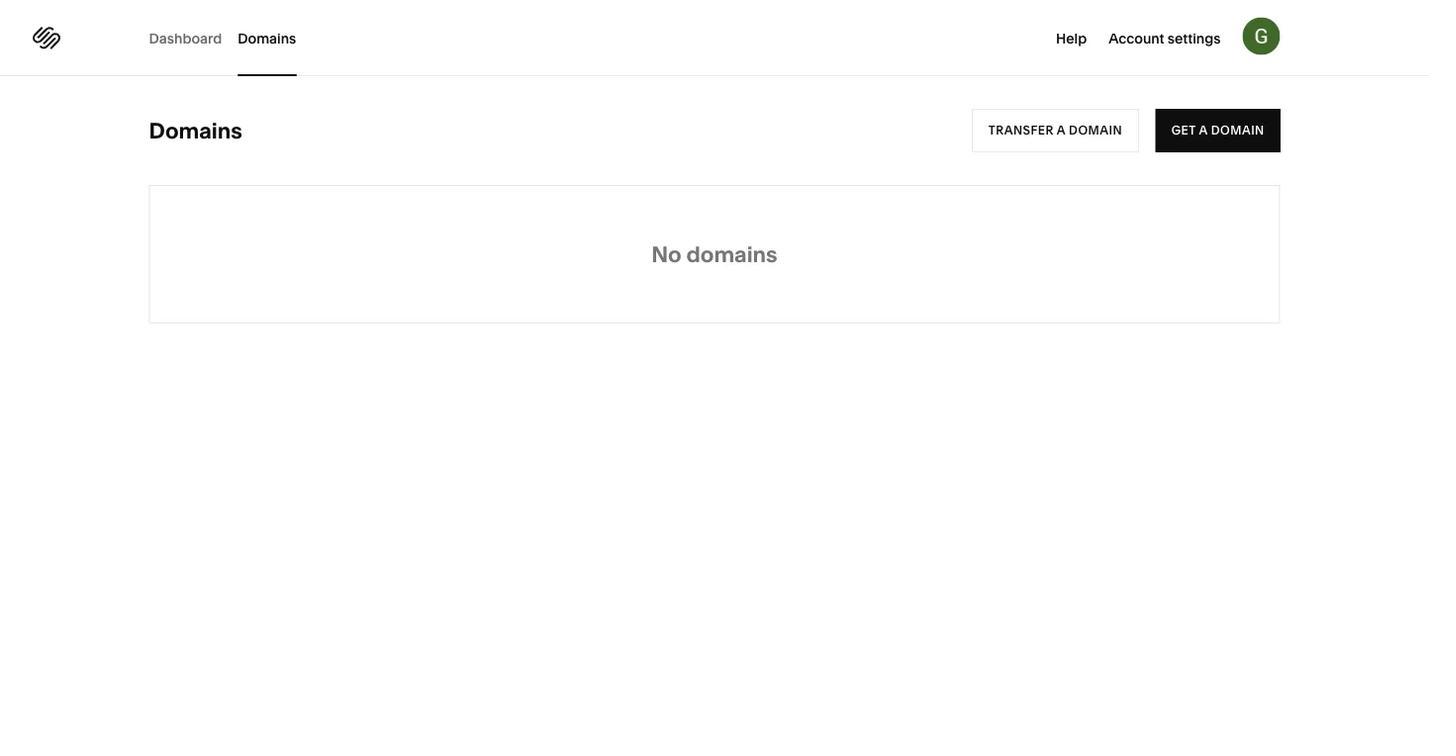 Task type: vqa. For each thing, say whether or not it's contained in the screenshot.
Additional for Additional info is displayed on certain templates. Learn more .
no



Task type: describe. For each thing, give the bounding box(es) containing it.
get a domain
[[1172, 123, 1265, 138]]

dashboard button
[[149, 0, 222, 76]]

tab list containing dashboard
[[149, 0, 312, 76]]

get a domain link
[[1156, 109, 1281, 152]]

domains button
[[238, 0, 296, 76]]

no
[[652, 241, 682, 268]]

transfer a domain
[[989, 123, 1123, 138]]

domains
[[687, 241, 778, 268]]

transfer
[[989, 123, 1054, 138]]

a for transfer
[[1057, 123, 1066, 138]]

dashboard
[[149, 30, 222, 47]]

account settings link
[[1109, 28, 1221, 47]]

get
[[1172, 123, 1196, 138]]



Task type: locate. For each thing, give the bounding box(es) containing it.
a right get
[[1199, 123, 1208, 138]]

1 domain from the left
[[1070, 123, 1123, 138]]

a for get
[[1199, 123, 1208, 138]]

2 a from the left
[[1199, 123, 1208, 138]]

domain for get a domain
[[1211, 123, 1265, 138]]

domain
[[1070, 123, 1123, 138], [1211, 123, 1265, 138]]

a inside 'link'
[[1057, 123, 1066, 138]]

1 horizontal spatial a
[[1199, 123, 1208, 138]]

domain inside 'link'
[[1070, 123, 1123, 138]]

domain right get
[[1211, 123, 1265, 138]]

0 vertical spatial domains
[[238, 30, 296, 47]]

no domains
[[652, 241, 778, 268]]

domain for transfer a domain
[[1070, 123, 1123, 138]]

a
[[1057, 123, 1066, 138], [1199, 123, 1208, 138]]

settings
[[1168, 30, 1221, 47]]

account settings
[[1109, 30, 1221, 47]]

help
[[1056, 30, 1087, 47]]

0 horizontal spatial a
[[1057, 123, 1066, 138]]

account
[[1109, 30, 1165, 47]]

help link
[[1056, 28, 1087, 47]]

0 horizontal spatial domain
[[1070, 123, 1123, 138]]

domains down dashboard "button"
[[149, 117, 242, 144]]

domains right dashboard "button"
[[238, 30, 296, 47]]

1 a from the left
[[1057, 123, 1066, 138]]

2 domain from the left
[[1211, 123, 1265, 138]]

transfer a domain link
[[972, 109, 1140, 152]]

domain right transfer
[[1070, 123, 1123, 138]]

a right transfer
[[1057, 123, 1066, 138]]

1 horizontal spatial domain
[[1211, 123, 1265, 138]]

domains
[[238, 30, 296, 47], [149, 117, 242, 144]]

1 vertical spatial domains
[[149, 117, 242, 144]]

tab list
[[149, 0, 312, 76]]



